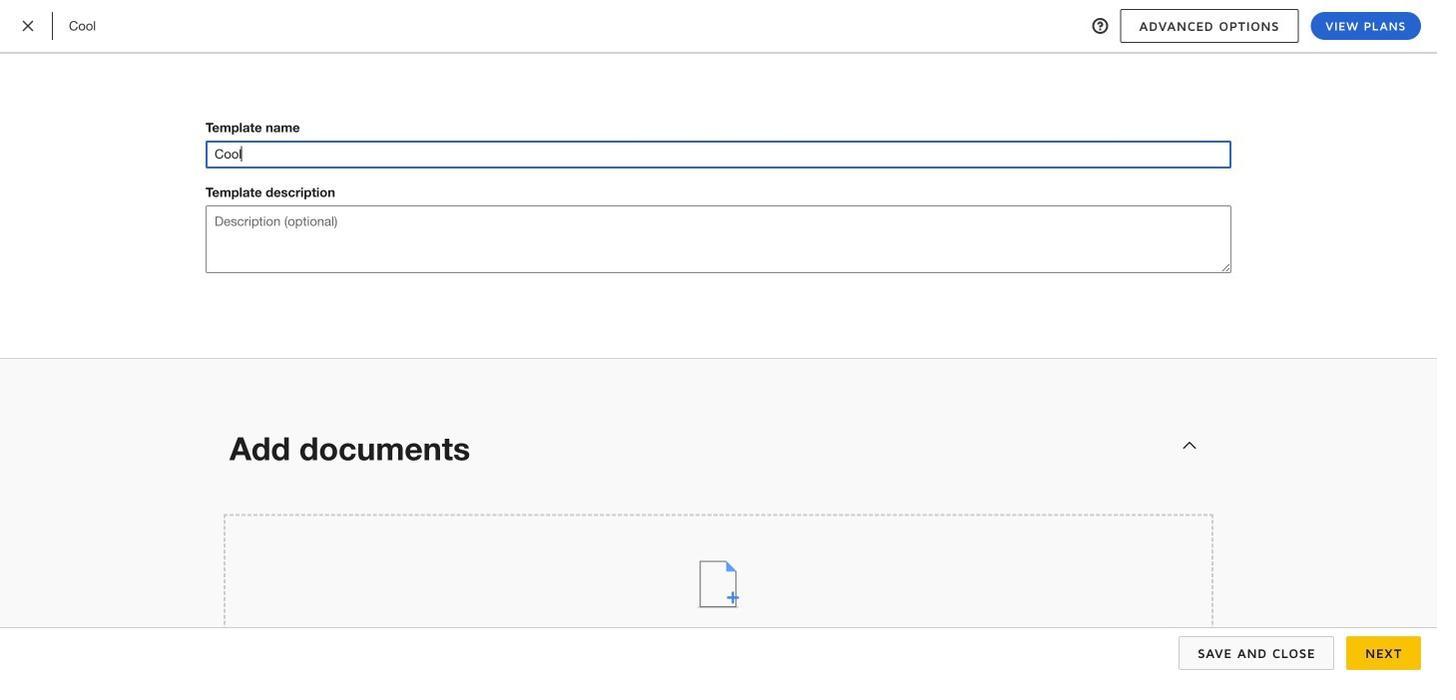 Task type: vqa. For each thing, say whether or not it's contained in the screenshot.
Manage Filters group
no



Task type: describe. For each thing, give the bounding box(es) containing it.
Description (optional) text field
[[206, 206, 1232, 274]]

Template name text field
[[207, 142, 1231, 168]]



